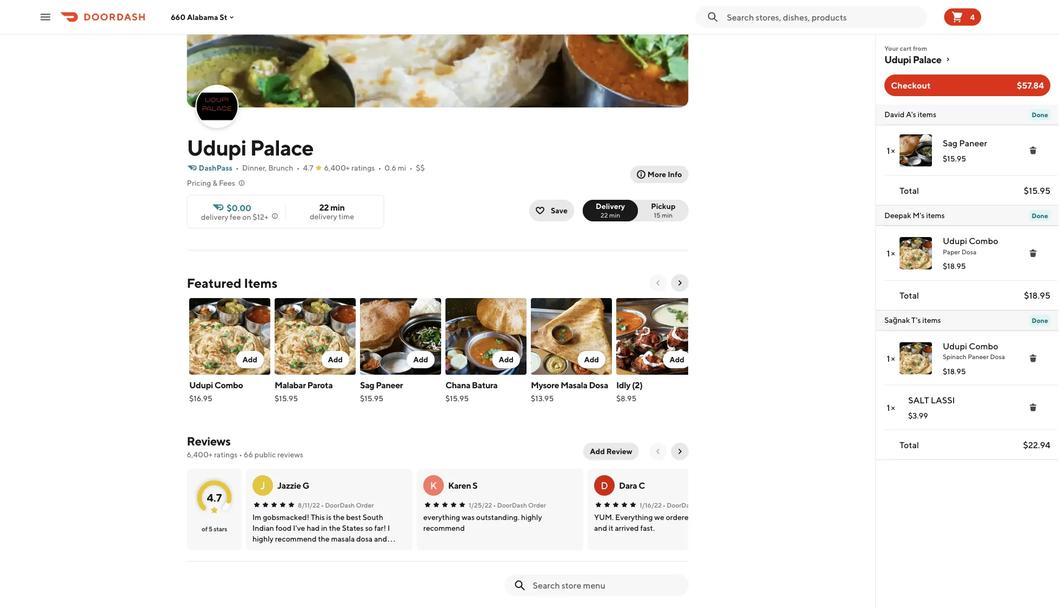 Task type: locate. For each thing, give the bounding box(es) containing it.
dosa right paper
[[962, 248, 977, 256]]

add for (2)
[[669, 356, 684, 364]]

list containing udupi combo
[[876, 331, 1059, 431]]

items right "t's"
[[923, 316, 941, 325]]

•
[[236, 164, 239, 173], [297, 164, 300, 173], [378, 164, 381, 173], [410, 164, 413, 173], [239, 451, 242, 460], [321, 502, 324, 509], [493, 502, 496, 509], [663, 502, 665, 509]]

of
[[201, 526, 207, 533]]

udupi combo image left paper
[[900, 237, 932, 270]]

× for spinach paneer dosa
[[891, 354, 895, 364]]

15
[[654, 211, 661, 219]]

1 vertical spatial sag
[[360, 380, 374, 391]]

1 vertical spatial combo
[[969, 341, 999, 352]]

udupi palace up dinner,
[[187, 135, 313, 160]]

1 × left the $3.99
[[887, 403, 895, 413]]

1 horizontal spatial min
[[609, 211, 620, 219]]

add button for masala
[[577, 352, 605, 369]]

jazzie g
[[277, 481, 309, 491]]

0 horizontal spatial • doordash order
[[321, 502, 374, 509]]

0 horizontal spatial dosa
[[589, 380, 608, 391]]

alabama
[[187, 13, 218, 21]]

doordash for j
[[325, 502, 355, 509]]

0 horizontal spatial 22
[[319, 203, 329, 213]]

dosa
[[962, 248, 977, 256], [990, 353, 1005, 361], [589, 380, 608, 391]]

Store search: begin typing to search for stores available on DoorDash text field
[[727, 11, 923, 23]]

add button
[[236, 352, 264, 369], [321, 352, 349, 369], [407, 352, 435, 369], [492, 352, 520, 369], [577, 352, 605, 369], [663, 352, 691, 369]]

2 1 × from the top
[[887, 248, 895, 259]]

chana batura image
[[445, 299, 526, 375]]

1 doordash from the left
[[325, 502, 355, 509]]

udupi palace image
[[187, 0, 689, 108], [197, 86, 238, 127]]

remove salt lassi from order image
[[1029, 404, 1038, 412]]

chana batura $15.95
[[445, 380, 497, 403]]

0 horizontal spatial order
[[356, 502, 374, 509]]

combo
[[969, 236, 999, 246], [969, 341, 999, 352], [214, 380, 243, 391]]

1 vertical spatial done
[[1032, 212, 1049, 220]]

1 left the $3.99
[[887, 403, 890, 413]]

min
[[330, 203, 345, 213], [609, 211, 620, 219], [662, 211, 673, 219]]

3 doordash from the left
[[667, 502, 696, 509]]

min down pickup
[[662, 211, 673, 219]]

udupi inside udupi combo spinach paneer dosa
[[943, 341, 967, 352]]

save button
[[529, 200, 574, 222]]

4.7 up of 5 stars
[[207, 492, 222, 505]]

doordash for k
[[497, 502, 527, 509]]

$15.95 inside 'chana batura $15.95'
[[445, 394, 469, 403]]

1 order from the left
[[356, 502, 374, 509]]

delivery left fee
[[201, 213, 228, 222]]

0 vertical spatial items
[[918, 110, 937, 119]]

0 horizontal spatial udupi palace
[[187, 135, 313, 160]]

1 horizontal spatial order
[[528, 502, 546, 509]]

× left the $3.99
[[891, 403, 895, 413]]

total up sağnak t's items
[[900, 291, 919, 301]]

david a's items
[[885, 110, 937, 119]]

paneer inside sag paneer $15.95
[[376, 380, 403, 391]]

palace down from
[[913, 54, 942, 65]]

0 horizontal spatial min
[[330, 203, 345, 213]]

checkout
[[891, 80, 931, 91]]

total for $15.95
[[900, 185, 919, 196]]

1 vertical spatial paneer
[[968, 353, 989, 361]]

min down 6,400+ ratings •
[[330, 203, 345, 213]]

remove udupi combo from order image inside list
[[1029, 354, 1038, 363]]

next button of carousel image
[[676, 279, 684, 288]]

22 left time
[[319, 203, 329, 213]]

3 done from the top
[[1032, 317, 1049, 325]]

udupi up $16.95
[[189, 380, 213, 391]]

2 × from the top
[[891, 248, 895, 259]]

22
[[319, 203, 329, 213], [601, 211, 608, 219]]

× for $15.95
[[891, 145, 895, 156]]

udupi for udupi combo
[[189, 380, 213, 391]]

1 × down david
[[887, 145, 895, 156]]

None radio
[[583, 200, 638, 222]]

$15.95 inside malabar parota $15.95
[[274, 394, 298, 403]]

g
[[302, 481, 309, 491]]

done for udupi combo
[[1032, 212, 1049, 220]]

$15.95 inside sag paneer $15.95
[[360, 394, 383, 403]]

min down delivery
[[609, 211, 620, 219]]

sag paneer image
[[900, 134, 932, 167], [360, 299, 441, 375]]

0 vertical spatial remove udupi combo from order image
[[1029, 249, 1038, 258]]

combo inside udupi combo paper dosa
[[969, 236, 999, 246]]

2 horizontal spatial order
[[698, 502, 715, 509]]

remove udupi combo from order image for udupi combo spinach paneer dosa
[[1029, 354, 1038, 363]]

udupi inside udupi combo $16.95
[[189, 380, 213, 391]]

1 done from the top
[[1032, 111, 1049, 119]]

3 add button from the left
[[407, 352, 435, 369]]

dosa inside udupi combo spinach paneer dosa
[[990, 353, 1005, 361]]

4.7 right brunch
[[303, 164, 313, 173]]

add for parota
[[328, 356, 343, 364]]

3 order from the left
[[698, 502, 715, 509]]

dosa right masala
[[589, 380, 608, 391]]

1 × from the top
[[891, 145, 895, 156]]

doordash
[[325, 502, 355, 509], [497, 502, 527, 509], [667, 502, 696, 509]]

deepak
[[885, 211, 911, 220]]

1 vertical spatial items
[[926, 211, 945, 220]]

stars
[[213, 526, 227, 533]]

st
[[220, 13, 227, 21]]

1 vertical spatial $18.95
[[1024, 291, 1051, 301]]

4 add button from the left
[[492, 352, 520, 369]]

none radio containing pickup
[[632, 200, 689, 222]]

list
[[876, 331, 1059, 431]]

2 1 from the top
[[887, 248, 890, 259]]

1 × down the deepak
[[887, 248, 895, 259]]

1 × down the sağnak
[[887, 354, 895, 364]]

2 • doordash order from the left
[[493, 502, 546, 509]]

1
[[887, 145, 890, 156], [887, 248, 890, 259], [887, 354, 890, 364], [887, 403, 890, 413]]

6,400+ ratings •
[[324, 164, 381, 173]]

2 total from the top
[[900, 291, 919, 301]]

paneer
[[959, 138, 987, 148], [968, 353, 989, 361], [376, 380, 403, 391]]

order for d
[[698, 502, 715, 509]]

previous image
[[654, 448, 663, 456]]

1 vertical spatial udupi palace
[[187, 135, 313, 160]]

1 horizontal spatial 22
[[601, 211, 608, 219]]

× down the sağnak
[[891, 354, 895, 364]]

Item Search search field
[[533, 580, 680, 592]]

pricing & fees button
[[187, 178, 246, 189]]

total
[[900, 185, 919, 196], [900, 291, 919, 301], [900, 440, 919, 450]]

remove udupi combo from order image
[[1029, 249, 1038, 258], [1029, 354, 1038, 363]]

combo inside udupi combo spinach paneer dosa
[[969, 341, 999, 352]]

× down david
[[891, 145, 895, 156]]

1 vertical spatial ratings
[[214, 451, 238, 460]]

udupi up paper
[[943, 236, 967, 246]]

add for masala
[[584, 356, 599, 364]]

$18.95
[[943, 262, 966, 271], [1024, 291, 1051, 301], [943, 367, 966, 376]]

2 vertical spatial $18.95
[[943, 367, 966, 376]]

sag
[[943, 138, 958, 148], [360, 380, 374, 391]]

1 down the deepak
[[887, 248, 890, 259]]

done for sag paneer
[[1032, 111, 1049, 119]]

order for j
[[356, 502, 374, 509]]

• right mi at the top left of page
[[410, 164, 413, 173]]

spinach
[[943, 353, 967, 361]]

add button for parota
[[321, 352, 349, 369]]

5 add button from the left
[[577, 352, 605, 369]]

22 inside "delivery 22 min"
[[601, 211, 608, 219]]

• doordash order right "1/25/22"
[[493, 502, 546, 509]]

paper
[[943, 248, 961, 256]]

done
[[1032, 111, 1049, 119], [1032, 212, 1049, 220], [1032, 317, 1049, 325]]

udupi combo image for udupi combo spinach paneer dosa
[[900, 343, 932, 375]]

1 vertical spatial 4.7
[[207, 492, 222, 505]]

0 horizontal spatial delivery
[[201, 213, 228, 222]]

1 total from the top
[[900, 185, 919, 196]]

1 vertical spatial remove udupi combo from order image
[[1029, 354, 1038, 363]]

udupi combo image
[[900, 237, 932, 270], [189, 299, 270, 375], [900, 343, 932, 375]]

total down the $3.99
[[900, 440, 919, 450]]

j
[[260, 480, 265, 492]]

1 horizontal spatial udupi palace
[[885, 54, 942, 65]]

sag inside sag paneer $15.95
[[360, 380, 374, 391]]

2 vertical spatial paneer
[[376, 380, 403, 391]]

$3.99
[[908, 412, 928, 420]]

udupi combo paper dosa
[[943, 236, 999, 256]]

2 doordash from the left
[[497, 502, 527, 509]]

udupi combo image down "t's"
[[900, 343, 932, 375]]

1 horizontal spatial sag
[[943, 138, 958, 148]]

idly (2) image
[[616, 299, 697, 375]]

• left 66
[[239, 451, 242, 460]]

items right a's
[[918, 110, 937, 119]]

1 remove udupi combo from order image from the top
[[1029, 249, 1038, 258]]

featured items
[[187, 276, 277, 291]]

order for k
[[528, 502, 546, 509]]

3 × from the top
[[891, 354, 895, 364]]

1 horizontal spatial doordash
[[497, 502, 527, 509]]

0 vertical spatial total
[[900, 185, 919, 196]]

sag for sag paneer
[[943, 138, 958, 148]]

pricing & fees
[[187, 179, 235, 188]]

0 vertical spatial $18.95
[[943, 262, 966, 271]]

brunch
[[268, 164, 293, 173]]

1 vertical spatial palace
[[250, 135, 313, 160]]

2 horizontal spatial dosa
[[990, 353, 1005, 361]]

22 min delivery time
[[310, 203, 354, 221]]

combo inside udupi combo $16.95
[[214, 380, 243, 391]]

• doordash order
[[321, 502, 374, 509], [493, 502, 546, 509], [663, 502, 715, 509]]

1 down the sağnak
[[887, 354, 890, 364]]

660
[[171, 13, 186, 21]]

1 horizontal spatial dosa
[[962, 248, 977, 256]]

2 remove udupi combo from order image from the top
[[1029, 354, 1038, 363]]

None radio
[[632, 200, 689, 222]]

ratings down reviews link
[[214, 451, 238, 460]]

1 vertical spatial sag paneer image
[[360, 299, 441, 375]]

palace up brunch
[[250, 135, 313, 160]]

1 horizontal spatial • doordash order
[[493, 502, 546, 509]]

• inside 'reviews 6,400+ ratings • 66 public reviews'
[[239, 451, 242, 460]]

2 vertical spatial total
[[900, 440, 919, 450]]

dinner, brunch
[[242, 164, 293, 173]]

1 for paper dosa
[[887, 248, 890, 259]]

0 horizontal spatial ratings
[[214, 451, 238, 460]]

2 horizontal spatial • doordash order
[[663, 502, 715, 509]]

2 done from the top
[[1032, 212, 1049, 220]]

3 • doordash order from the left
[[663, 502, 715, 509]]

delivery 22 min
[[596, 202, 625, 219]]

2 order from the left
[[528, 502, 546, 509]]

min for delivery
[[609, 211, 620, 219]]

dashpass •
[[199, 164, 239, 173]]

order
[[356, 502, 374, 509], [528, 502, 546, 509], [698, 502, 715, 509]]

22 inside 22 min delivery time
[[319, 203, 329, 213]]

1 down david
[[887, 145, 890, 156]]

delivery
[[596, 202, 625, 211]]

1 vertical spatial total
[[900, 291, 919, 301]]

min inside pickup 15 min
[[662, 211, 673, 219]]

3 1 × from the top
[[887, 354, 895, 364]]

ratings
[[352, 164, 375, 173], [214, 451, 238, 460]]

doordash right 8/11/22
[[325, 502, 355, 509]]

1 vertical spatial 6,400+
[[187, 451, 213, 460]]

8/11/22
[[298, 502, 320, 509]]

lassi
[[931, 395, 955, 406]]

0 horizontal spatial 4.7
[[207, 492, 222, 505]]

3 1 from the top
[[887, 354, 890, 364]]

remove sag paneer from order image
[[1029, 146, 1038, 155]]

$18.95 inside list
[[943, 367, 966, 376]]

0 vertical spatial paneer
[[959, 138, 987, 148]]

1 horizontal spatial ratings
[[352, 164, 375, 173]]

0 vertical spatial sag
[[943, 138, 958, 148]]

chana
[[445, 380, 470, 391]]

combo for udupi combo
[[214, 380, 243, 391]]

0 vertical spatial combo
[[969, 236, 999, 246]]

1 • doordash order from the left
[[321, 502, 374, 509]]

• right brunch
[[297, 164, 300, 173]]

udupi palace
[[885, 54, 942, 65], [187, 135, 313, 160]]

2 add button from the left
[[321, 352, 349, 369]]

items for udupi combo
[[926, 211, 945, 220]]

doordash right 1/16/22
[[667, 502, 696, 509]]

doordash right "1/25/22"
[[497, 502, 527, 509]]

4 1 from the top
[[887, 403, 890, 413]]

2 vertical spatial dosa
[[589, 380, 608, 391]]

combo for paper dosa
[[969, 236, 999, 246]]

0 vertical spatial done
[[1032, 111, 1049, 119]]

1 horizontal spatial palace
[[913, 54, 942, 65]]

2 vertical spatial combo
[[214, 380, 243, 391]]

reviews
[[187, 435, 231, 449]]

0 vertical spatial palace
[[913, 54, 942, 65]]

0 vertical spatial ratings
[[352, 164, 375, 173]]

sag paneer
[[943, 138, 987, 148]]

0 horizontal spatial 6,400+
[[187, 451, 213, 460]]

previous button of carousel image
[[654, 279, 663, 288]]

1 1 from the top
[[887, 145, 890, 156]]

delivery left time
[[310, 212, 337, 221]]

add
[[242, 356, 257, 364], [328, 356, 343, 364], [413, 356, 428, 364], [499, 356, 513, 364], [584, 356, 599, 364], [669, 356, 684, 364], [590, 447, 605, 456]]

660 alabama st
[[171, 13, 227, 21]]

22 down delivery
[[601, 211, 608, 219]]

$57.84
[[1017, 80, 1044, 91]]

• doordash order right 1/16/22
[[663, 502, 715, 509]]

dosa inside "mysore masala dosa $13.95"
[[589, 380, 608, 391]]

reviews link
[[187, 435, 231, 449]]

udupi inside udupi combo paper dosa
[[943, 236, 967, 246]]

items right m's
[[926, 211, 945, 220]]

&
[[213, 179, 217, 188]]

0 vertical spatial sag paneer image
[[900, 134, 932, 167]]

2 horizontal spatial doordash
[[667, 502, 696, 509]]

1 ×
[[887, 145, 895, 156], [887, 248, 895, 259], [887, 354, 895, 364], [887, 403, 895, 413]]

udupi up spinach
[[943, 341, 967, 352]]

delivery fee on $12+
[[201, 213, 268, 222]]

6,400+ up 22 min delivery time at the left top of page
[[324, 164, 350, 173]]

6,400+ inside 'reviews 6,400+ ratings • 66 public reviews'
[[187, 451, 213, 460]]

6,400+ down the reviews
[[187, 451, 213, 460]]

0 horizontal spatial doordash
[[325, 502, 355, 509]]

0 vertical spatial dosa
[[962, 248, 977, 256]]

1 horizontal spatial delivery
[[310, 212, 337, 221]]

$18.95 for udupi combo paper dosa
[[943, 262, 966, 271]]

• doordash order for d
[[663, 502, 715, 509]]

dinner,
[[242, 164, 267, 173]]

• right 1/16/22
[[663, 502, 665, 509]]

pickup
[[651, 202, 676, 211]]

udupi palace down your cart from
[[885, 54, 942, 65]]

1 1 × from the top
[[887, 145, 895, 156]]

add button for batura
[[492, 352, 520, 369]]

1 horizontal spatial 4.7
[[303, 164, 313, 173]]

× down the deepak
[[891, 248, 895, 259]]

0 vertical spatial 6,400+
[[324, 164, 350, 173]]

reviews
[[277, 451, 303, 460]]

min inside "delivery 22 min"
[[609, 211, 620, 219]]

ratings left 0.6
[[352, 164, 375, 173]]

1 vertical spatial dosa
[[990, 353, 1005, 361]]

1 add button from the left
[[236, 352, 264, 369]]

0 horizontal spatial sag
[[360, 380, 374, 391]]

items
[[244, 276, 277, 291]]

2 horizontal spatial min
[[662, 211, 673, 219]]

dosa right spinach
[[990, 353, 1005, 361]]

$15.95
[[943, 154, 966, 163], [1024, 185, 1051, 196], [274, 394, 298, 403], [360, 394, 383, 403], [445, 394, 469, 403]]

1 horizontal spatial 6,400+
[[324, 164, 350, 173]]

1 for spinach paneer dosa
[[887, 354, 890, 364]]

total for $18.95
[[900, 291, 919, 301]]

6 add button from the left
[[663, 352, 691, 369]]

sağnak t's items
[[885, 316, 941, 325]]

• doordash order right 8/11/22
[[321, 502, 374, 509]]

2 vertical spatial done
[[1032, 317, 1049, 325]]

3 total from the top
[[900, 440, 919, 450]]

total up deepak m's items
[[900, 185, 919, 196]]

order methods option group
[[583, 200, 689, 222]]

0 horizontal spatial sag paneer image
[[360, 299, 441, 375]]



Task type: describe. For each thing, give the bounding box(es) containing it.
add for paneer
[[413, 356, 428, 364]]

$8.95
[[616, 394, 636, 403]]

$13.95
[[531, 394, 554, 403]]

add review button
[[584, 443, 639, 461]]

paneer for sag paneer
[[959, 138, 987, 148]]

1/25/22
[[469, 502, 492, 509]]

0 vertical spatial udupi palace
[[885, 54, 942, 65]]

malabar
[[274, 380, 306, 391]]

mi
[[398, 164, 406, 173]]

$16.95
[[189, 394, 212, 403]]

• right 8/11/22
[[321, 502, 324, 509]]

$15.95 for malabar parota
[[274, 394, 298, 403]]

4 × from the top
[[891, 403, 895, 413]]

d
[[601, 480, 608, 492]]

david
[[885, 110, 905, 119]]

• left dinner,
[[236, 164, 239, 173]]

combo for spinach paneer dosa
[[969, 341, 999, 352]]

your
[[885, 44, 899, 52]]

idly
[[616, 380, 630, 391]]

fee
[[230, 213, 241, 222]]

$15.95 for chana batura
[[445, 394, 469, 403]]

ratings inside 'reviews 6,400+ ratings • 66 public reviews'
[[214, 451, 238, 460]]

cart
[[900, 44, 912, 52]]

0.6
[[385, 164, 396, 173]]

• left 0.6
[[378, 164, 381, 173]]

dara c
[[619, 481, 645, 491]]

t's
[[912, 316, 921, 325]]

add button for combo
[[236, 352, 264, 369]]

add button for (2)
[[663, 352, 691, 369]]

× for paper dosa
[[891, 248, 895, 259]]

of 5 stars
[[201, 526, 227, 533]]

$18.95 for udupi combo spinach paneer dosa
[[943, 367, 966, 376]]

batura
[[472, 380, 497, 391]]

more info
[[648, 170, 682, 179]]

pickup 15 min
[[651, 202, 676, 219]]

add inside "button"
[[590, 447, 605, 456]]

4 button
[[944, 8, 981, 26]]

jazzie
[[277, 481, 301, 491]]

2 vertical spatial items
[[923, 316, 941, 325]]

idly (2) $8.95
[[616, 380, 642, 403]]

salt lassi
[[908, 395, 955, 406]]

660 alabama st button
[[171, 13, 236, 21]]

featured
[[187, 276, 241, 291]]

min inside 22 min delivery time
[[330, 203, 345, 213]]

doordash for d
[[667, 502, 696, 509]]

more info button
[[630, 166, 689, 183]]

open menu image
[[39, 11, 52, 24]]

0 horizontal spatial palace
[[250, 135, 313, 160]]

1/16/22
[[639, 502, 662, 509]]

items for sag paneer
[[918, 110, 937, 119]]

4
[[970, 12, 975, 21]]

add for combo
[[242, 356, 257, 364]]

0 vertical spatial 4.7
[[303, 164, 313, 173]]

udupi down your
[[885, 54, 911, 65]]

udupi combo image down featured items heading
[[189, 299, 270, 375]]

a's
[[906, 110, 916, 119]]

mysore masala dosa $13.95
[[531, 380, 608, 403]]

none radio containing delivery
[[583, 200, 638, 222]]

paneer for sag paneer $15.95
[[376, 380, 403, 391]]

$15.95 for sag paneer
[[360, 394, 383, 403]]

add button for paneer
[[407, 352, 435, 369]]

malabar parota $15.95
[[274, 380, 332, 403]]

save
[[551, 206, 568, 215]]

1 × for paper dosa
[[887, 248, 895, 259]]

dara
[[619, 481, 637, 491]]

1 for $15.95
[[887, 145, 890, 156]]

from
[[913, 44, 927, 52]]

your cart from
[[885, 44, 927, 52]]

udupi palace link
[[885, 53, 1051, 66]]

next image
[[676, 448, 684, 456]]

mysore masala dosa image
[[531, 299, 612, 375]]

pricing
[[187, 179, 211, 188]]

parota
[[307, 380, 332, 391]]

review
[[607, 447, 632, 456]]

mysore
[[531, 380, 559, 391]]

4 1 × from the top
[[887, 403, 895, 413]]

s
[[472, 481, 477, 491]]

$12+
[[253, 213, 268, 222]]

sağnak
[[885, 316, 910, 325]]

dashpass
[[199, 164, 232, 173]]

$22.94
[[1023, 440, 1051, 450]]

more
[[648, 170, 666, 179]]

udupi for paper dosa
[[943, 236, 967, 246]]

add for batura
[[499, 356, 513, 364]]

public
[[255, 451, 276, 460]]

0.6 mi • $$
[[385, 164, 425, 173]]

karen
[[448, 481, 471, 491]]

reviews 6,400+ ratings • 66 public reviews
[[187, 435, 303, 460]]

• doordash order for j
[[321, 502, 374, 509]]

1 × for $15.95
[[887, 145, 895, 156]]

delivery inside 22 min delivery time
[[310, 212, 337, 221]]

add review
[[590, 447, 632, 456]]

(2)
[[632, 380, 642, 391]]

udupi up "dashpass"
[[187, 135, 246, 160]]

c
[[638, 481, 645, 491]]

karen s
[[448, 481, 477, 491]]

malabar parota image
[[274, 299, 356, 375]]

udupi combo spinach paneer dosa
[[943, 341, 1005, 361]]

min for pickup
[[662, 211, 673, 219]]

dosa inside udupi combo paper dosa
[[962, 248, 977, 256]]

m's
[[913, 211, 925, 220]]

66
[[244, 451, 253, 460]]

total for $22.94
[[900, 440, 919, 450]]

k
[[430, 480, 437, 492]]

deepak m's items
[[885, 211, 945, 220]]

$0.00
[[227, 203, 251, 213]]

udupi combo image for udupi combo paper dosa
[[900, 237, 932, 270]]

on
[[242, 213, 251, 222]]

1 horizontal spatial sag paneer image
[[900, 134, 932, 167]]

udupi combo $16.95
[[189, 380, 243, 403]]

• doordash order for k
[[493, 502, 546, 509]]

paneer inside udupi combo spinach paneer dosa
[[968, 353, 989, 361]]

• right "1/25/22"
[[493, 502, 496, 509]]

udupi for spinach paneer dosa
[[943, 341, 967, 352]]

sag for sag paneer $15.95
[[360, 380, 374, 391]]

featured items heading
[[187, 275, 277, 292]]

1 × for spinach paneer dosa
[[887, 354, 895, 364]]

remove udupi combo from order image for udupi combo paper dosa
[[1029, 249, 1038, 258]]

salt
[[908, 395, 929, 406]]

fees
[[219, 179, 235, 188]]



Task type: vqa. For each thing, say whether or not it's contained in the screenshot.
660 Alabama St at the left of the page
yes



